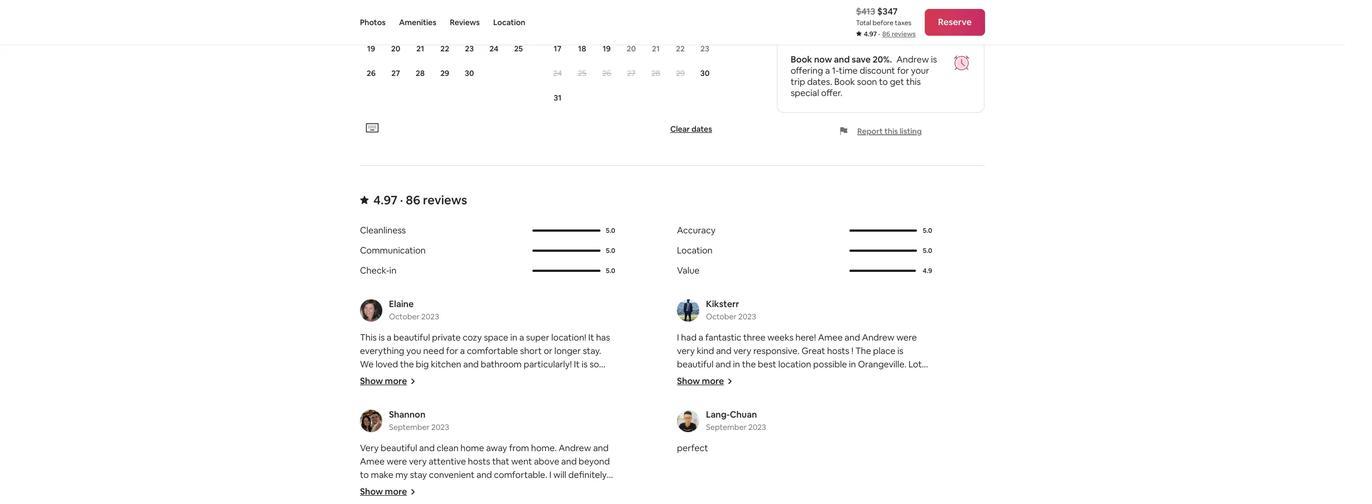 Task type: vqa. For each thing, say whether or not it's contained in the screenshot.
PLACE in the This is a beautiful private cozy space in a super location! It has everything you need for a comfortable short or longer stay. We loved the big kitchen and bathroom particularly! It is so close to the centre of Orangeville and you can easily walk to a park, recreation centre, restaurants and theatre. Amee and Andrew were very responsive and helpful. Great value for money. I would book this again in a heartbeat if I needed a place to stay in Orangeville :)
yes



Task type: locate. For each thing, give the bounding box(es) containing it.
1 horizontal spatial 26 button
[[595, 62, 619, 85]]

save
[[852, 54, 871, 65]]

0 horizontal spatial 18
[[515, 19, 523, 29]]

very inside this is a beautiful private cozy space in a super location! it has everything you need for a comfortable short or longer stay. we loved the big kitchen and bathroom particularly! it is so close to the centre of orangeville and you can easily walk to a park, recreation centre, restaurants and theatre. amee and andrew were very responsive and helpful. great value for money. i would book this again in a heartbeat if i needed a place to stay in orangeville :)
[[417, 399, 435, 411]]

2 vertical spatial amee
[[360, 456, 385, 468]]

beautiful
[[394, 332, 430, 344], [677, 359, 714, 370], [381, 442, 418, 454]]

2 23 from the left
[[701, 44, 710, 54]]

for inside andrew is offering a 1-time discount for your trip dates. book soon to get this special offer.
[[898, 65, 910, 77]]

report this listing button
[[840, 126, 922, 136]]

reserve
[[939, 16, 972, 28]]

0 horizontal spatial 27
[[392, 68, 400, 78]]

1 horizontal spatial 4.97 · 86 reviews
[[864, 30, 916, 39]]

short
[[520, 345, 542, 357]]

28 button down 14 button
[[408, 62, 433, 85]]

0 horizontal spatial great
[[533, 399, 556, 411]]

· up cleanliness
[[400, 192, 403, 208]]

book
[[423, 412, 444, 424]]

again inside this is a beautiful private cozy space in a super location! it has everything you need for a comfortable short or longer stay. we loved the big kitchen and bathroom particularly! it is so close to the centre of orangeville and you can easily walk to a park, recreation centre, restaurants and theatre. amee and andrew were very responsive and helpful. great value for money. i would book this again in a heartbeat if i needed a place to stay in orangeville :)
[[463, 412, 485, 424]]

show more button down loved
[[360, 375, 416, 387]]

0 horizontal spatial next
[[456, 483, 475, 494]]

22 for first 22 button from the right
[[676, 44, 685, 54]]

2 30 button from the left
[[693, 62, 718, 85]]

book
[[791, 54, 813, 65], [835, 76, 856, 88]]

time inside the i had a fantastic three weeks here! amee and andrew were very kind and very responsive. great hosts ! the place is beautiful and in the best location possible in orangeville. lots of things to do around the air bnb i would highly recommend this place. i'll be sure to stay here again the next time i'm in orangeville! thank you!
[[738, 399, 757, 411]]

orangeville up clean
[[423, 426, 470, 437]]

1 horizontal spatial time
[[738, 399, 757, 411]]

book left now
[[791, 54, 813, 65]]

0 vertical spatial for
[[898, 65, 910, 77]]

1 vertical spatial place
[[360, 426, 383, 437]]

1 vertical spatial you
[[516, 372, 531, 384]]

2 29 button from the left
[[669, 62, 693, 85]]

1 of from the left
[[439, 372, 448, 384]]

1 horizontal spatial 21
[[652, 44, 660, 54]]

air
[[786, 372, 796, 384]]

october inside kiksterr october 2023
[[706, 312, 737, 322]]

time
[[839, 65, 858, 77], [738, 399, 757, 411], [477, 483, 495, 494]]

of up centre,
[[439, 372, 448, 384]]

2023 inside the elaine october 2023
[[422, 312, 439, 322]]

october inside the elaine october 2023
[[389, 312, 420, 322]]

make
[[371, 469, 394, 481]]

1 vertical spatial stay
[[395, 426, 412, 437]]

this
[[907, 76, 922, 88], [885, 126, 899, 136], [787, 385, 802, 397], [446, 412, 461, 424]]

18 for the topmost 18 button
[[515, 19, 523, 29]]

4.9 out of 5.0 image
[[850, 270, 918, 272], [850, 270, 916, 272]]

orangeville
[[450, 372, 496, 384], [423, 426, 470, 437]]

20
[[391, 44, 401, 54], [627, 44, 636, 54]]

show more down make
[[360, 486, 407, 498]]

beautiful up things on the right bottom of page
[[677, 359, 714, 370]]

2 vertical spatial time
[[477, 483, 495, 494]]

18 button left 10, sunday, december 2023. available. there is a 4 night minimum stay requirement. select as check-in date. button
[[507, 12, 531, 36]]

would inside the i had a fantastic three weeks here! amee and andrew were very kind and very responsive. great hosts ! the place is beautiful and in the best location possible in orangeville. lots of things to do around the air bnb i would highly recommend this place. i'll be sure to stay here again the next time i'm in orangeville! thank you!
[[682, 385, 706, 397]]

1 vertical spatial location
[[677, 245, 713, 256]]

0 horizontal spatial 23 button
[[457, 37, 482, 60]]

to inside very beautiful and clean home away from home. andrew and amee were very attentive hosts that went above and beyond to make my stay convenient and comfortable. i will definitely look them up again the next time i am in the area.
[[360, 469, 369, 481]]

0 horizontal spatial september
[[389, 422, 430, 432]]

0 horizontal spatial of
[[439, 372, 448, 384]]

kiksterr image
[[677, 299, 700, 322]]

or
[[544, 345, 553, 357]]

show down we
[[360, 375, 383, 387]]

accuracy
[[677, 225, 716, 236]]

andrew inside andrew is offering a 1-time discount for your trip dates. book soon to get this special offer.
[[897, 54, 930, 65]]

0 vertical spatial great
[[802, 345, 826, 357]]

2 horizontal spatial again
[[677, 399, 700, 411]]

0 horizontal spatial 26 button
[[359, 62, 384, 85]]

0 horizontal spatial 26
[[367, 68, 376, 78]]

1 vertical spatial for
[[446, 345, 458, 357]]

0 horizontal spatial 17
[[490, 19, 498, 29]]

in down 'communication' at the left of page
[[390, 265, 397, 277]]

1 vertical spatial 17
[[554, 44, 562, 54]]

this down responsive
[[446, 412, 461, 424]]

you won't be charged yet
[[836, 3, 927, 13]]

responsive
[[437, 399, 481, 411]]

2 19 from the left
[[603, 44, 611, 54]]

1 horizontal spatial 29
[[676, 68, 685, 78]]

20 button
[[384, 37, 408, 60], [619, 37, 644, 60]]

86 down before
[[883, 30, 891, 39]]

28
[[416, 68, 425, 78], [652, 68, 661, 78]]

86
[[883, 30, 891, 39], [406, 192, 421, 208]]

1 horizontal spatial 21 button
[[644, 37, 669, 60]]

19 for second 19 button from left
[[603, 44, 611, 54]]

0 horizontal spatial time
[[477, 483, 495, 494]]

1 horizontal spatial 17
[[554, 44, 562, 54]]

13
[[392, 19, 400, 29]]

would down things on the right bottom of page
[[682, 385, 706, 397]]

2023 up private in the bottom of the page
[[422, 312, 439, 322]]

0 horizontal spatial 24
[[490, 44, 499, 54]]

definitely
[[569, 469, 607, 481]]

1 26 from the left
[[367, 68, 376, 78]]

2 23 button from the left
[[693, 37, 718, 60]]

1 horizontal spatial place
[[874, 345, 896, 357]]

stay down shannon
[[395, 426, 412, 437]]

very inside very beautiful and clean home away from home. andrew and amee were very attentive hosts that went above and beyond to make my stay convenient and comfortable. i will definitely look them up again the next time i am in the area.
[[409, 456, 427, 468]]

30 button
[[457, 62, 482, 85], [693, 62, 718, 85]]

1 horizontal spatial 24
[[554, 68, 562, 78]]

27 down 13, wednesday, december 2023. available. there is a 4 night minimum stay requirement. select as check-in date. button
[[627, 68, 636, 78]]

11, monday, december 2023. available. there is a 4 night minimum stay requirement. select as check-in date. button
[[571, 12, 594, 36]]

in up do
[[733, 359, 741, 370]]

again
[[677, 399, 700, 411], [463, 412, 485, 424], [416, 483, 438, 494]]

24 button down the 16 button
[[482, 37, 507, 60]]

kiksterr
[[706, 298, 740, 310]]

this down air
[[787, 385, 802, 397]]

great down here!
[[802, 345, 826, 357]]

0 horizontal spatial reviews
[[423, 192, 468, 208]]

stay
[[883, 385, 900, 397], [395, 426, 412, 437], [410, 469, 427, 481]]

location right 16
[[494, 17, 526, 27]]

0 horizontal spatial hosts
[[468, 456, 491, 468]]

5.0 for communication
[[606, 246, 616, 255]]

0 vertical spatial time
[[839, 65, 858, 77]]

0 horizontal spatial location
[[494, 17, 526, 27]]

86 reviews button
[[883, 30, 916, 39]]

0 horizontal spatial 20
[[391, 44, 401, 54]]

21 down 14
[[417, 44, 424, 54]]

4.97
[[864, 30, 877, 39], [374, 192, 398, 208]]

beautiful up "need"
[[394, 332, 430, 344]]

2023 inside kiksterr october 2023
[[739, 312, 757, 322]]

amee up value
[[559, 385, 583, 397]]

this inside andrew is offering a 1-time discount for your trip dates. book soon to get this special offer.
[[907, 76, 922, 88]]

andrew up 'the'
[[863, 332, 895, 344]]

beautiful up my
[[381, 442, 418, 454]]

again inside the i had a fantastic three weeks here! amee and andrew were very kind and very responsive. great hosts ! the place is beautiful and in the best location possible in orangeville. lots of things to do around the air bnb i would highly recommend this place. i'll be sure to stay here again the next time i'm in orangeville! thank you!
[[677, 399, 700, 411]]

again up thank
[[677, 399, 700, 411]]

1 horizontal spatial 19 button
[[595, 37, 619, 60]]

show
[[360, 375, 383, 387], [677, 375, 700, 387], [360, 486, 383, 498]]

5.0 out of 5.0 image
[[533, 230, 601, 232], [533, 230, 601, 232], [850, 230, 918, 232], [850, 230, 918, 232], [533, 250, 601, 252], [533, 250, 601, 252], [850, 250, 918, 252], [850, 250, 918, 252], [533, 270, 601, 272], [533, 270, 601, 272]]

17 button right 16
[[482, 12, 507, 36]]

of inside the i had a fantastic three weeks here! amee and andrew were very kind and very responsive. great hosts ! the place is beautiful and in the best location possible in orangeville. lots of things to do around the air bnb i would highly recommend this place. i'll be sure to stay here again the next time i'm in orangeville! thank you!
[[677, 372, 686, 384]]

chuan
[[730, 409, 758, 421]]

three
[[744, 332, 766, 344]]

1 horizontal spatial 20 button
[[619, 37, 644, 60]]

convenient
[[429, 469, 475, 481]]

24 right "reviews" button
[[490, 44, 499, 54]]

23 button
[[457, 37, 482, 60], [693, 37, 718, 60]]

2 27 button from the left
[[619, 62, 644, 85]]

so
[[590, 359, 600, 370]]

beautiful inside the i had a fantastic three weeks here! amee and andrew were very kind and very responsive. great hosts ! the place is beautiful and in the best location possible in orangeville. lots of things to do around the air bnb i would highly recommend this place. i'll be sure to stay here again the next time i'm in orangeville! thank you!
[[677, 359, 714, 370]]

andrew up beyond
[[559, 442, 592, 454]]

4.97 down "total" at the top right
[[864, 30, 877, 39]]

23 down the 16 button
[[465, 44, 474, 54]]

2 horizontal spatial for
[[898, 65, 910, 77]]

1 19 from the left
[[367, 44, 375, 54]]

2 22 from the left
[[676, 44, 685, 54]]

1 vertical spatial book
[[835, 76, 856, 88]]

28 for 2nd 28 button from left
[[652, 68, 661, 78]]

that
[[493, 456, 510, 468]]

22 down 15, friday, december 2023. available. there is a 4 night minimum stay requirement. select as check-in date. button
[[676, 44, 685, 54]]

1 20 button from the left
[[384, 37, 408, 60]]

0 horizontal spatial october
[[389, 312, 420, 322]]

stay.
[[583, 345, 602, 357]]

29
[[441, 68, 450, 78], [676, 68, 685, 78]]

2 26 from the left
[[603, 68, 612, 78]]

0 horizontal spatial 4.97 · 86 reviews
[[374, 192, 468, 208]]

shannon image
[[360, 410, 383, 432], [360, 410, 383, 432]]

show left highly
[[677, 375, 700, 387]]

1 horizontal spatial you
[[516, 372, 531, 384]]

my
[[396, 469, 408, 481]]

2023 down chuan on the right
[[749, 422, 767, 432]]

very up book
[[417, 399, 435, 411]]

0 horizontal spatial 25 button
[[507, 37, 531, 60]]

13, wednesday, december 2023. available. there is a 4 night minimum stay requirement. select as check-in date. button
[[620, 12, 643, 36]]

to
[[880, 76, 889, 88], [384, 372, 393, 384], [595, 372, 603, 384], [715, 372, 724, 384], [873, 385, 881, 397], [385, 426, 393, 437], [360, 469, 369, 481]]

4.97 up cleanliness
[[374, 192, 398, 208]]

2023 for elaine
[[422, 312, 439, 322]]

1 horizontal spatial 20
[[627, 44, 636, 54]]

this right get
[[907, 76, 922, 88]]

14, thursday, december 2023. available. there is a 4 night minimum stay requirement. select as check-in date. button
[[644, 12, 668, 36]]

highly
[[708, 385, 733, 397]]

clear
[[671, 124, 690, 134]]

again up the :)
[[463, 412, 485, 424]]

helpful.
[[500, 399, 531, 411]]

easily
[[549, 372, 572, 384]]

hosts down home at the bottom left of the page
[[468, 456, 491, 468]]

book left soon
[[835, 76, 856, 88]]

2 october from the left
[[706, 312, 737, 322]]

0 horizontal spatial 23
[[465, 44, 474, 54]]

1 vertical spatial 24 button
[[546, 62, 570, 85]]

1 horizontal spatial 23 button
[[693, 37, 718, 60]]

in right the am
[[516, 483, 523, 494]]

20 button down 13, wednesday, december 2023. available. there is a 4 night minimum stay requirement. select as check-in date. button
[[619, 37, 644, 60]]

more
[[385, 375, 407, 387], [702, 375, 725, 387], [385, 486, 407, 498]]

walk
[[574, 372, 593, 384]]

it
[[589, 332, 594, 344], [574, 359, 580, 370]]

2023 for shannon
[[432, 422, 449, 432]]

0 vertical spatial hosts
[[828, 345, 850, 357]]

the
[[400, 359, 414, 370], [742, 359, 756, 370], [395, 372, 408, 384], [770, 372, 784, 384], [702, 399, 716, 411], [440, 483, 454, 494], [525, 483, 539, 494]]

1 vertical spatial it
[[574, 359, 580, 370]]

show more button down kind
[[677, 375, 733, 387]]

1 horizontal spatial 26
[[603, 68, 612, 78]]

29 button down reviews
[[433, 62, 457, 85]]

october down kiksterr
[[706, 312, 737, 322]]

5.0 for accuracy
[[923, 226, 933, 235]]

0 horizontal spatial 25
[[514, 44, 523, 54]]

amee inside the i had a fantastic three weeks here! amee and andrew were very kind and very responsive. great hosts ! the place is beautiful and in the best location possible in orangeville. lots of things to do around the air bnb i would highly recommend this place. i'll be sure to stay here again the next time i'm in orangeville! thank you!
[[819, 332, 843, 344]]

0 horizontal spatial 18 button
[[507, 12, 531, 36]]

elaine image
[[360, 299, 383, 322]]

you
[[407, 345, 422, 357], [516, 372, 531, 384]]

2 september from the left
[[706, 422, 747, 432]]

21
[[417, 44, 424, 54], [652, 44, 660, 54]]

24 for 24 button to the left
[[490, 44, 499, 54]]

2 vertical spatial for
[[582, 399, 594, 411]]

a
[[826, 65, 830, 77], [387, 332, 392, 344], [520, 332, 524, 344], [699, 332, 704, 344], [460, 345, 465, 357], [605, 372, 610, 384], [496, 412, 501, 424], [591, 412, 596, 424]]

would inside this is a beautiful private cozy space in a super location! it has everything you need for a comfortable short or longer stay. we loved the big kitchen and bathroom particularly! it is so close to the centre of orangeville and you can easily walk to a park, recreation centre, restaurants and theatre. amee and andrew were very responsive and helpful. great value for money. i would book this again in a heartbeat if i needed a place to stay in orangeville :)
[[396, 412, 421, 424]]

0 vertical spatial reviews
[[892, 30, 916, 39]]

0 vertical spatial 24 button
[[482, 37, 507, 60]]

1 horizontal spatial of
[[677, 372, 686, 384]]

1 21 from the left
[[417, 44, 424, 54]]

28 down 14
[[416, 68, 425, 78]]

0 vertical spatial place
[[874, 345, 896, 357]]

2 vertical spatial were
[[387, 456, 407, 468]]

orangeville up restaurants
[[450, 372, 496, 384]]

and down restaurants
[[483, 399, 499, 411]]

1 28 from the left
[[416, 68, 425, 78]]

2 19 button from the left
[[595, 37, 619, 60]]

you left can
[[516, 372, 531, 384]]

and up 'helpful.'
[[507, 385, 522, 397]]

hosts left !
[[828, 345, 850, 357]]

0 vertical spatial 4.97 · 86 reviews
[[864, 30, 916, 39]]

1 vertical spatial 25 button
[[570, 62, 595, 85]]

list
[[356, 298, 990, 498]]

show more button for this is a beautiful private cozy space in a super location! it has everything you need for a comfortable short or longer stay. we loved the big kitchen and bathroom particularly! it is so close to the centre of orangeville and you can easily walk to a park, recreation centre, restaurants and theatre. amee and andrew were very responsive and helpful. great value for money. i would book this again in a heartbeat if i needed a place to stay in orangeville :)
[[360, 375, 416, 387]]

12, tuesday, december 2023. available. there is a 4 night minimum stay requirement. select as check-in date. button
[[595, 12, 619, 36]]

24
[[490, 44, 499, 54], [554, 68, 562, 78]]

2 21 button from the left
[[644, 37, 669, 60]]

lang-
[[706, 409, 730, 421]]

0 vertical spatial orangeville
[[450, 372, 496, 384]]

26 button
[[359, 62, 384, 85], [595, 62, 619, 85]]

20 button down 13 button
[[384, 37, 408, 60]]

1 vertical spatial 4.97
[[374, 192, 398, 208]]

to right sure
[[873, 385, 881, 397]]

for
[[898, 65, 910, 77], [446, 345, 458, 357], [582, 399, 594, 411]]

i up thank
[[677, 385, 680, 397]]

12
[[367, 19, 375, 29]]

2 vertical spatial stay
[[410, 469, 427, 481]]

1 horizontal spatial 30
[[701, 68, 710, 78]]

28 down 14, thursday, december 2023. available. there is a 4 night minimum stay requirement. select as check-in date. button
[[652, 68, 661, 78]]

0 horizontal spatial 22 button
[[433, 37, 457, 60]]

22 button
[[433, 37, 457, 60], [669, 37, 693, 60]]

can
[[533, 372, 547, 384]]

1 horizontal spatial 25
[[578, 68, 587, 78]]

31 button
[[546, 86, 570, 110]]

the up you!
[[702, 399, 716, 411]]

september inside lang-chuan september 2023
[[706, 422, 747, 432]]

1 vertical spatial be
[[840, 385, 851, 397]]

is inside the i had a fantastic three weeks here! amee and andrew were very kind and very responsive. great hosts ! the place is beautiful and in the best location possible in orangeville. lots of things to do around the air bnb i would highly recommend this place. i'll be sure to stay here again the next time i'm in orangeville! thank you!
[[898, 345, 904, 357]]

0 horizontal spatial 28
[[416, 68, 425, 78]]

2023 up clean
[[432, 422, 449, 432]]

$413
[[857, 6, 876, 17]]

1 october from the left
[[389, 312, 420, 322]]

0 vertical spatial stay
[[883, 385, 900, 397]]

1 horizontal spatial 28 button
[[644, 62, 669, 85]]

17 for top 17 button
[[490, 19, 498, 29]]

andrew is offering a 1-time discount for your trip dates. book soon to get this special offer.
[[791, 54, 938, 99]]

0 horizontal spatial 24 button
[[482, 37, 507, 60]]

15, friday, december 2023. available. there is a 4 night minimum stay requirement. select as check-in date. button
[[669, 12, 693, 36]]

0 vertical spatial 17
[[490, 19, 498, 29]]

1 vertical spatial beautiful
[[677, 359, 714, 370]]

1 horizontal spatial 22 button
[[669, 37, 693, 60]]

list containing elaine
[[356, 298, 990, 498]]

0 horizontal spatial 21 button
[[408, 37, 433, 60]]

27 button down 13 button
[[384, 62, 408, 85]]

beautiful inside this is a beautiful private cozy space in a super location! it has everything you need for a comfortable short or longer stay. we loved the big kitchen and bathroom particularly! it is so close to the centre of orangeville and you can easily walk to a park, recreation centre, restaurants and theatre. amee and andrew were very responsive and helpful. great value for money. i would book this again in a heartbeat if i needed a place to stay in orangeville :)
[[394, 332, 430, 344]]

1 horizontal spatial 30 button
[[693, 62, 718, 85]]

perfect
[[677, 442, 709, 454]]

your
[[912, 65, 930, 77]]

be right i'll
[[840, 385, 851, 397]]

amee inside very beautiful and clean home away from home. andrew and amee were very attentive hosts that went above and beyond to make my stay convenient and comfortable. i will definitely look them up again the next time i am in the area.
[[360, 456, 385, 468]]

you up big
[[407, 345, 422, 357]]

were up lots
[[897, 332, 917, 344]]

be up before
[[872, 3, 882, 13]]

more for this is a beautiful private cozy space in a super location! it has everything you need for a comfortable short or longer stay. we loved the big kitchen and bathroom particularly! it is so close to the centre of orangeville and you can easily walk to a park, recreation centre, restaurants and theatre. amee and andrew were very responsive and helpful. great value for money. i would book this again in a heartbeat if i needed a place to stay in orangeville :)
[[385, 375, 407, 387]]

17 right 16
[[490, 19, 498, 29]]

show more down kind
[[677, 375, 725, 387]]

2 22 button from the left
[[669, 37, 693, 60]]

0 horizontal spatial again
[[416, 483, 438, 494]]

again inside very beautiful and clean home away from home. andrew and amee were very attentive hosts that went above and beyond to make my stay convenient and comfortable. i will definitely look them up again the next time i am in the area.
[[416, 483, 438, 494]]

more down my
[[385, 486, 407, 498]]

1 vertical spatial next
[[456, 483, 475, 494]]

1 19 button from the left
[[359, 37, 384, 60]]

2 of from the left
[[677, 372, 686, 384]]

october for elaine
[[389, 312, 420, 322]]

18 left 10, sunday, december 2023. available. there is a 4 night minimum stay requirement. select as check-in date. button
[[515, 19, 523, 29]]

2 28 from the left
[[652, 68, 661, 78]]

1 21 button from the left
[[408, 37, 433, 60]]

it up the walk
[[574, 359, 580, 370]]

next down convenient
[[456, 483, 475, 494]]

1 27 from the left
[[392, 68, 400, 78]]

5.0 for location
[[923, 246, 933, 255]]

2 horizontal spatial amee
[[819, 332, 843, 344]]

29 button
[[433, 62, 457, 85], [669, 62, 693, 85]]

were
[[897, 332, 917, 344], [395, 399, 415, 411], [387, 456, 407, 468]]

1 vertical spatial 18
[[579, 44, 586, 54]]

lang-chuan september 2023
[[706, 409, 767, 432]]

27 button down 13, wednesday, december 2023. available. there is a 4 night minimum stay requirement. select as check-in date. button
[[619, 62, 644, 85]]

0 horizontal spatial amee
[[360, 456, 385, 468]]

1 22 button from the left
[[433, 37, 457, 60]]

am
[[501, 483, 514, 494]]

book now and save 20%.
[[791, 54, 893, 65]]

2023 inside shannon september 2023
[[432, 422, 449, 432]]

86 up cleanliness
[[406, 192, 421, 208]]

amee
[[819, 332, 843, 344], [559, 385, 583, 397], [360, 456, 385, 468]]

centre
[[410, 372, 437, 384]]

to inside andrew is offering a 1-time discount for your trip dates. book soon to get this special offer.
[[880, 76, 889, 88]]

21 button down 14, thursday, december 2023. available. there is a 4 night minimum stay requirement. select as check-in date. button
[[644, 37, 669, 60]]

of left things on the right bottom of page
[[677, 372, 686, 384]]

1 29 from the left
[[441, 68, 450, 78]]

needed
[[557, 412, 589, 424]]

2 27 from the left
[[627, 68, 636, 78]]

more down loved
[[385, 375, 407, 387]]

more for very beautiful and clean home away from home. andrew and amee were very attentive hosts that went above and beyond to make my stay convenient and comfortable. i will definitely look them up again the next time i am in the area.
[[385, 486, 407, 498]]

september down lang-
[[706, 422, 747, 432]]

22 button down 15, friday, december 2023. available. there is a 4 night minimum stay requirement. select as check-in date. button
[[669, 37, 693, 60]]

0 horizontal spatial 28 button
[[408, 62, 433, 85]]

place inside this is a beautiful private cozy space in a super location! it has everything you need for a comfortable short or longer stay. we loved the big kitchen and bathroom particularly! it is so close to the centre of orangeville and you can easily walk to a park, recreation centre, restaurants and theatre. amee and andrew were very responsive and helpful. great value for money. i would book this again in a heartbeat if i needed a place to stay in orangeville :)
[[360, 426, 383, 437]]

0 vertical spatial were
[[897, 332, 917, 344]]

24 up 31
[[554, 68, 562, 78]]

in right "space"
[[511, 332, 518, 344]]

31
[[554, 93, 562, 103]]

4.97 · 86 reviews
[[864, 30, 916, 39], [374, 192, 468, 208]]

1 vertical spatial 25
[[578, 68, 587, 78]]

1 horizontal spatial 29 button
[[669, 62, 693, 85]]

in inside very beautiful and clean home away from home. andrew and amee were very attentive hosts that went above and beyond to make my stay convenient and comfortable. i will definitely look them up again the next time i am in the area.
[[516, 483, 523, 494]]

1 horizontal spatial hosts
[[828, 345, 850, 357]]

of
[[439, 372, 448, 384], [677, 372, 686, 384]]

andrew inside this is a beautiful private cozy space in a super location! it has everything you need for a comfortable short or longer stay. we loved the big kitchen and bathroom particularly! it is so close to the centre of orangeville and you can easily walk to a park, recreation centre, restaurants and theatre. amee and andrew were very responsive and helpful. great value for money. i would book this again in a heartbeat if i needed a place to stay in orangeville :)
[[360, 399, 393, 411]]

kiksterr image
[[677, 299, 700, 322]]

· down before
[[879, 30, 881, 39]]

0 horizontal spatial 17 button
[[482, 12, 507, 36]]

1 horizontal spatial would
[[682, 385, 706, 397]]

0 horizontal spatial be
[[840, 385, 851, 397]]

the left air
[[770, 372, 784, 384]]

1 22 from the left
[[441, 44, 450, 54]]

0 horizontal spatial 29
[[441, 68, 450, 78]]

book inside andrew is offering a 1-time discount for your trip dates. book soon to get this special offer.
[[835, 76, 856, 88]]

is right your
[[932, 54, 938, 65]]

total
[[857, 18, 872, 27]]

2023 up 'three'
[[739, 312, 757, 322]]

27 for 2nd 27 button from left
[[627, 68, 636, 78]]

now
[[815, 54, 833, 65]]

0 horizontal spatial would
[[396, 412, 421, 424]]

next inside very beautiful and clean home away from home. andrew and amee were very attentive hosts that went above and beyond to make my stay convenient and comfortable. i will definitely look them up again the next time i am in the area.
[[456, 483, 475, 494]]

1 september from the left
[[389, 422, 430, 432]]



Task type: describe. For each thing, give the bounding box(es) containing it.
kind
[[697, 345, 715, 357]]

0 vertical spatial it
[[589, 332, 594, 344]]

1-
[[832, 65, 839, 77]]

and right now
[[835, 54, 850, 65]]

to left do
[[715, 372, 724, 384]]

a inside andrew is offering a 1-time discount for your trip dates. book soon to get this special offer.
[[826, 65, 830, 77]]

26 for second 26 button from right
[[367, 68, 376, 78]]

and down fantastic
[[717, 345, 732, 357]]

october for kiksterr
[[706, 312, 737, 322]]

orangeville.
[[859, 359, 907, 370]]

loved
[[376, 359, 398, 370]]

is right this
[[379, 332, 385, 344]]

stay inside very beautiful and clean home away from home. andrew and amee were very attentive hosts that went above and beyond to make my stay convenient and comfortable. i will definitely look them up again the next time i am in the area.
[[410, 469, 427, 481]]

in down restaurants
[[487, 412, 494, 424]]

recommend
[[735, 385, 785, 397]]

hosts inside the i had a fantastic three weeks here! amee and andrew were very kind and very responsive. great hosts ! the place is beautiful and in the best location possible in orangeville. lots of things to do around the air bnb i would highly recommend this place. i'll be sure to stay here again the next time i'm in orangeville! thank you!
[[828, 345, 850, 357]]

a down cozy on the left of page
[[460, 345, 465, 357]]

and up do
[[716, 359, 731, 370]]

great inside this is a beautiful private cozy space in a super location! it has everything you need for a comfortable short or longer stay. we loved the big kitchen and bathroom particularly! it is so close to the centre of orangeville and you can easily walk to a park, recreation centre, restaurants and theatre. amee and andrew were very responsive and helpful. great value for money. i would book this again in a heartbeat if i needed a place to stay in orangeville :)
[[533, 399, 556, 411]]

close
[[360, 372, 382, 384]]

2 20 button from the left
[[619, 37, 644, 60]]

1 30 button from the left
[[457, 62, 482, 85]]

trip
[[791, 76, 806, 88]]

location
[[779, 359, 812, 370]]

super
[[526, 332, 550, 344]]

show for very beautiful and clean home away from home. andrew and amee were very attentive hosts that went above and beyond to make my stay convenient and comfortable. i will definitely look them up again the next time i am in the area.
[[360, 486, 383, 498]]

0 vertical spatial 18 button
[[507, 12, 531, 36]]

restaurants
[[458, 385, 505, 397]]

!
[[852, 345, 854, 357]]

and up beyond
[[593, 442, 609, 454]]

be inside the i had a fantastic three weeks here! amee and andrew were very kind and very responsive. great hosts ! the place is beautiful and in the best location possible in orangeville. lots of things to do around the air bnb i would highly recommend this place. i'll be sure to stay here again the next time i'm in orangeville! thank you!
[[840, 385, 851, 397]]

here
[[902, 385, 921, 397]]

19 for first 19 button from the left
[[367, 44, 375, 54]]

the left big
[[400, 359, 414, 370]]

kiksterr october 2023
[[706, 298, 757, 322]]

0 horizontal spatial 4.97
[[374, 192, 398, 208]]

2023 inside lang-chuan september 2023
[[749, 422, 767, 432]]

next inside the i had a fantastic three weeks here! amee and andrew were very kind and very responsive. great hosts ! the place is beautiful and in the best location possible in orangeville. lots of things to do around the air bnb i would highly recommend this place. i'll be sure to stay here again the next time i'm in orangeville! thank you!
[[717, 399, 736, 411]]

listing
[[900, 126, 922, 136]]

time inside very beautiful and clean home away from home. andrew and amee were very attentive hosts that went above and beyond to make my stay convenient and comfortable. i will definitely look them up again the next time i am in the area.
[[477, 483, 495, 494]]

taxes
[[895, 18, 912, 27]]

is inside andrew is offering a 1-time discount for your trip dates. book soon to get this special offer.
[[932, 54, 938, 65]]

has
[[596, 332, 610, 344]]

1 26 button from the left
[[359, 62, 384, 85]]

dates.
[[808, 76, 833, 88]]

2 28 button from the left
[[644, 62, 669, 85]]

before
[[873, 18, 894, 27]]

to down loved
[[384, 372, 393, 384]]

lang chuan image
[[677, 410, 700, 432]]

0 horizontal spatial it
[[574, 359, 580, 370]]

5.0 for cleanliness
[[606, 226, 616, 235]]

and down home at the bottom left of the page
[[477, 469, 492, 481]]

everything
[[360, 345, 405, 357]]

1 vertical spatial 18 button
[[570, 37, 595, 60]]

hosts inside very beautiful and clean home away from home. andrew and amee were very attentive hosts that went above and beyond to make my stay convenient and comfortable. i will definitely look them up again the next time i am in the area.
[[468, 456, 491, 468]]

amee inside this is a beautiful private cozy space in a super location! it has everything you need for a comfortable short or longer stay. we loved the big kitchen and bathroom particularly! it is so close to the centre of orangeville and you can easily walk to a park, recreation centre, restaurants and theatre. amee and andrew were very responsive and helpful. great value for money. i would book this again in a heartbeat if i needed a place to stay in orangeville :)
[[559, 385, 583, 397]]

a up everything
[[387, 332, 392, 344]]

1 20 from the left
[[391, 44, 401, 54]]

very beautiful and clean home away from home. andrew and amee were very attentive hosts that went above and beyond to make my stay convenient and comfortable. i will definitely look them up again the next time i am in the area.
[[360, 442, 610, 494]]

1 horizontal spatial 24 button
[[546, 62, 570, 85]]

things
[[688, 372, 714, 384]]

report
[[858, 126, 883, 136]]

won't
[[851, 3, 871, 13]]

very
[[360, 442, 379, 454]]

stay inside this is a beautiful private cozy space in a super location! it has everything you need for a comfortable short or longer stay. we loved the big kitchen and bathroom particularly! it is so close to the centre of orangeville and you can easily walk to a park, recreation centre, restaurants and theatre. amee and andrew were very responsive and helpful. great value for money. i would book this again in a heartbeat if i needed a place to stay in orangeville :)
[[395, 426, 412, 437]]

here!
[[796, 332, 817, 344]]

in down !
[[850, 359, 857, 370]]

1 vertical spatial orangeville
[[423, 426, 470, 437]]

i'll
[[830, 385, 838, 397]]

26 for 1st 26 button from the right
[[603, 68, 612, 78]]

this inside the i had a fantastic three weeks here! amee and andrew were very kind and very responsive. great hosts ! the place is beautiful and in the best location possible in orangeville. lots of things to do around the air bnb i would highly recommend this place. i'll be sure to stay here again the next time i'm in orangeville! thank you!
[[787, 385, 802, 397]]

special
[[791, 87, 820, 99]]

heartbeat
[[503, 412, 544, 424]]

0 vertical spatial 25
[[514, 44, 523, 54]]

and left clean
[[419, 442, 435, 454]]

away
[[486, 442, 507, 454]]

27 for second 27 button from the right
[[392, 68, 400, 78]]

you!
[[705, 412, 722, 424]]

1 27 button from the left
[[384, 62, 408, 85]]

2 30 from the left
[[701, 68, 710, 78]]

look
[[360, 483, 378, 494]]

a right needed
[[591, 412, 596, 424]]

i left the am
[[497, 483, 499, 494]]

bnb
[[798, 372, 814, 384]]

2 29 from the left
[[676, 68, 685, 78]]

2 21 from the left
[[652, 44, 660, 54]]

to down so
[[595, 372, 603, 384]]

this is a beautiful private cozy space in a super location! it has everything you need for a comfortable short or longer stay. we loved the big kitchen and bathroom particularly! it is so close to the centre of orangeville and you can easily walk to a park, recreation centre, restaurants and theatre. amee and andrew were very responsive and helpful. great value for money. i would book this again in a heartbeat if i needed a place to stay in orangeville :)
[[360, 332, 610, 437]]

18 for the bottom 18 button
[[579, 44, 586, 54]]

16, saturday, december 2023. available. there is a 4 night minimum stay requirement. select as check-in date. button
[[694, 12, 717, 36]]

from
[[509, 442, 529, 454]]

0 vertical spatial location
[[494, 17, 526, 27]]

them
[[380, 483, 402, 494]]

and up 'will'
[[562, 456, 577, 468]]

1 horizontal spatial 86
[[883, 30, 891, 39]]

elaine image
[[360, 299, 383, 322]]

show for i had a fantastic three weeks here! amee and andrew were very kind and very responsive. great hosts ! the place is beautiful and in the best location possible in orangeville. lots of things to do around the air bnb
[[677, 375, 700, 387]]

need
[[423, 345, 444, 357]]

value
[[677, 265, 700, 277]]

1 23 button from the left
[[457, 37, 482, 60]]

28 for first 28 button
[[416, 68, 425, 78]]

a down 'helpful.'
[[496, 412, 501, 424]]

2 26 button from the left
[[595, 62, 619, 85]]

0 horizontal spatial book
[[791, 54, 813, 65]]

we
[[360, 359, 374, 370]]

1 29 button from the left
[[433, 62, 457, 85]]

stay inside the i had a fantastic three weeks here! amee and andrew were very kind and very responsive. great hosts ! the place is beautiful and in the best location possible in orangeville. lots of things to do around the air bnb i would highly recommend this place. i'll be sure to stay here again the next time i'm in orangeville! thank you!
[[883, 385, 900, 397]]

bathroom
[[481, 359, 522, 370]]

i right the if
[[553, 412, 555, 424]]

centre,
[[427, 385, 456, 397]]

i left 'will'
[[550, 469, 552, 481]]

a right the walk
[[605, 372, 610, 384]]

this left listing
[[885, 126, 899, 136]]

weeks
[[768, 332, 794, 344]]

andrew inside the i had a fantastic three weeks here! amee and andrew were very kind and very responsive. great hosts ! the place is beautiful and in the best location possible in orangeville. lots of things to do around the air bnb i would highly recommend this place. i'll be sure to stay here again the next time i'm in orangeville! thank you!
[[863, 332, 895, 344]]

yet
[[915, 3, 927, 13]]

of inside this is a beautiful private cozy space in a super location! it has everything you need for a comfortable short or longer stay. we loved the big kitchen and bathroom particularly! it is so close to the centre of orangeville and you can easily walk to a park, recreation centre, restaurants and theatre. amee and andrew were very responsive and helpful. great value for money. i would book this again in a heartbeat if i needed a place to stay in orangeville :)
[[439, 372, 448, 384]]

area.
[[541, 483, 561, 494]]

if
[[546, 412, 551, 424]]

4.9
[[923, 267, 933, 275]]

0 horizontal spatial for
[[446, 345, 458, 357]]

great inside the i had a fantastic three weeks here! amee and andrew were very kind and very responsive. great hosts ! the place is beautiful and in the best location possible in orangeville. lots of things to do around the air bnb i would highly recommend this place. i'll be sure to stay here again the next time i'm in orangeville! thank you!
[[802, 345, 826, 357]]

1 horizontal spatial location
[[677, 245, 713, 256]]

fantastic
[[706, 332, 742, 344]]

recreation
[[383, 385, 425, 397]]

were inside the i had a fantastic three weeks here! amee and andrew were very kind and very responsive. great hosts ! the place is beautiful and in the best location possible in orangeville. lots of things to do around the air bnb i would highly recommend this place. i'll be sure to stay here again the next time i'm in orangeville! thank you!
[[897, 332, 917, 344]]

:)
[[472, 426, 477, 437]]

0 vertical spatial be
[[872, 3, 882, 13]]

september inside shannon september 2023
[[389, 422, 430, 432]]

the up around
[[742, 359, 756, 370]]

around
[[739, 372, 768, 384]]

show more button for very beautiful and clean home away from home. andrew and amee were very attentive hosts that went above and beyond to make my stay convenient and comfortable. i will definitely look them up again the next time i am in the area.
[[360, 486, 416, 498]]

clean
[[437, 442, 459, 454]]

this inside this is a beautiful private cozy space in a super location! it has everything you need for a comfortable short or longer stay. we loved the big kitchen and bathroom particularly! it is so close to the centre of orangeville and you can easily walk to a park, recreation centre, restaurants and theatre. amee and andrew were very responsive and helpful. great value for money. i would book this again in a heartbeat if i needed a place to stay in orangeville :)
[[446, 412, 461, 424]]

2023 for kiksterr
[[739, 312, 757, 322]]

the down comfortable. on the left of page
[[525, 483, 539, 494]]

were inside very beautiful and clean home away from home. andrew and amee were very attentive hosts that went above and beyond to make my stay convenient and comfortable. i will definitely look them up again the next time i am in the area.
[[387, 456, 407, 468]]

and down bathroom
[[498, 372, 514, 384]]

location button
[[494, 0, 526, 45]]

cozy
[[463, 332, 482, 344]]

0 horizontal spatial you
[[407, 345, 422, 357]]

and right kitchen
[[464, 359, 479, 370]]

the down convenient
[[440, 483, 454, 494]]

offering
[[791, 65, 824, 77]]

comfortable.
[[494, 469, 548, 481]]

kitchen
[[431, 359, 462, 370]]

responsive.
[[754, 345, 800, 357]]

photos button
[[360, 0, 386, 45]]

1 28 button from the left
[[408, 62, 433, 85]]

1 30 from the left
[[465, 68, 474, 78]]

in right the i'm
[[773, 399, 780, 411]]

1 vertical spatial reviews
[[423, 192, 468, 208]]

particularly!
[[524, 359, 572, 370]]

12 button
[[359, 12, 384, 36]]

and down the walk
[[585, 385, 601, 397]]

1 23 from the left
[[465, 44, 474, 54]]

were inside this is a beautiful private cozy space in a super location! it has everything you need for a comfortable short or longer stay. we loved the big kitchen and bathroom particularly! it is so close to the centre of orangeville and you can easily walk to a park, recreation centre, restaurants and theatre. amee and andrew were very responsive and helpful. great value for money. i would book this again in a heartbeat if i needed a place to stay in orangeville :)
[[395, 399, 415, 411]]

amenities button
[[399, 0, 437, 45]]

in down shannon
[[414, 426, 421, 437]]

get
[[890, 76, 905, 88]]

5.0 for check-in
[[606, 267, 616, 275]]

1 vertical spatial 86
[[406, 192, 421, 208]]

offer.
[[822, 87, 843, 99]]

lots
[[909, 359, 927, 370]]

show more for i had a fantastic three weeks here! amee and andrew were very kind and very responsive. great hosts ! the place is beautiful and in the best location possible in orangeville. lots of things to do around the air bnb
[[677, 375, 725, 387]]

place inside the i had a fantastic three weeks here! amee and andrew were very kind and very responsive. great hosts ! the place is beautiful and in the best location possible in orangeville. lots of things to do around the air bnb i would highly recommend this place. i'll be sure to stay here again the next time i'm in orangeville! thank you!
[[874, 345, 896, 357]]

show more for very beautiful and clean home away from home. andrew and amee were very attentive hosts that went above and beyond to make my stay convenient and comfortable. i will definitely look them up again the next time i am in the area.
[[360, 486, 407, 498]]

very down 'three'
[[734, 345, 752, 357]]

22 for second 22 button from the right
[[441, 44, 450, 54]]

0 vertical spatial 25 button
[[507, 37, 531, 60]]

went
[[512, 456, 532, 468]]

i left had
[[677, 332, 680, 344]]

24 for right 24 button
[[554, 68, 562, 78]]

1 vertical spatial 17 button
[[546, 37, 570, 60]]

reviews button
[[450, 0, 480, 45]]

is left so
[[582, 359, 588, 370]]

1 horizontal spatial 25 button
[[570, 62, 595, 85]]

beautiful inside very beautiful and clean home away from home. andrew and amee were very attentive hosts that went above and beyond to make my stay convenient and comfortable. i will definitely look them up again the next time i am in the area.
[[381, 442, 418, 454]]

to down money.
[[385, 426, 393, 437]]

16
[[466, 19, 474, 29]]

i right money.
[[392, 412, 394, 424]]

place.
[[804, 385, 828, 397]]

very down had
[[677, 345, 695, 357]]

lang chuan image
[[677, 410, 700, 432]]

a inside the i had a fantastic three weeks here! amee and andrew were very kind and very responsive. great hosts ! the place is beautiful and in the best location possible in orangeville. lots of things to do around the air bnb i would highly recommend this place. i'll be sure to stay here again the next time i'm in orangeville! thank you!
[[699, 332, 704, 344]]

17 for bottom 17 button
[[554, 44, 562, 54]]

0 vertical spatial 17 button
[[482, 12, 507, 36]]

and up !
[[845, 332, 861, 344]]

report this listing
[[858, 126, 922, 136]]

shannon september 2023
[[389, 409, 449, 432]]

i had a fantastic three weeks here! amee and andrew were very kind and very responsive. great hosts ! the place is beautiful and in the best location possible in orangeville. lots of things to do around the air bnb i would highly recommend this place. i'll be sure to stay here again the next time i'm in orangeville! thank you!
[[677, 332, 927, 424]]

2 20 from the left
[[627, 44, 636, 54]]

20%.
[[873, 54, 893, 65]]

andrew inside very beautiful and clean home away from home. andrew and amee were very attentive hosts that went above and beyond to make my stay convenient and comfortable. i will definitely look them up again the next time i am in the area.
[[559, 442, 592, 454]]

show more for this is a beautiful private cozy space in a super location! it has everything you need for a comfortable short or longer stay. we loved the big kitchen and bathroom particularly! it is so close to the centre of orangeville and you can easily walk to a park, recreation centre, restaurants and theatre. amee and andrew were very responsive and helpful. great value for money. i would book this again in a heartbeat if i needed a place to stay in orangeville :)
[[360, 375, 407, 387]]

a left super on the left
[[520, 332, 524, 344]]

photos
[[360, 17, 386, 27]]

the up recreation
[[395, 372, 408, 384]]

show more button for i had a fantastic three weeks here! amee and andrew were very kind and very responsive. great hosts ! the place is beautiful and in the best location possible in orangeville. lots of things to do around the air bnb
[[677, 375, 733, 387]]

you
[[836, 3, 849, 13]]

time inside andrew is offering a 1-time discount for your trip dates. book soon to get this special offer.
[[839, 65, 858, 77]]

0 horizontal spatial ·
[[400, 192, 403, 208]]

clear dates
[[671, 124, 713, 134]]

16 button
[[457, 12, 482, 36]]

0 vertical spatial 4.97
[[864, 30, 877, 39]]

14 button
[[408, 12, 433, 36]]

space
[[484, 332, 509, 344]]

13 button
[[384, 12, 408, 36]]

up
[[404, 483, 414, 494]]

14
[[417, 19, 425, 29]]

clear dates button
[[666, 120, 717, 139]]

check-
[[360, 265, 390, 277]]

10, sunday, december 2023. available. there is a 4 night minimum stay requirement. select as check-in date. button
[[546, 12, 570, 36]]

show for this is a beautiful private cozy space in a super location! it has everything you need for a comfortable short or longer stay. we loved the big kitchen and bathroom particularly! it is so close to the centre of orangeville and you can easily walk to a park, recreation centre, restaurants and theatre. amee and andrew were very responsive and helpful. great value for money. i would book this again in a heartbeat if i needed a place to stay in orangeville :)
[[360, 375, 383, 387]]

more for i had a fantastic three weeks here! amee and andrew were very kind and very responsive. great hosts ! the place is beautiful and in the best location possible in orangeville. lots of things to do around the air bnb
[[702, 375, 725, 387]]

discount
[[860, 65, 896, 77]]

1 horizontal spatial ·
[[879, 30, 881, 39]]



